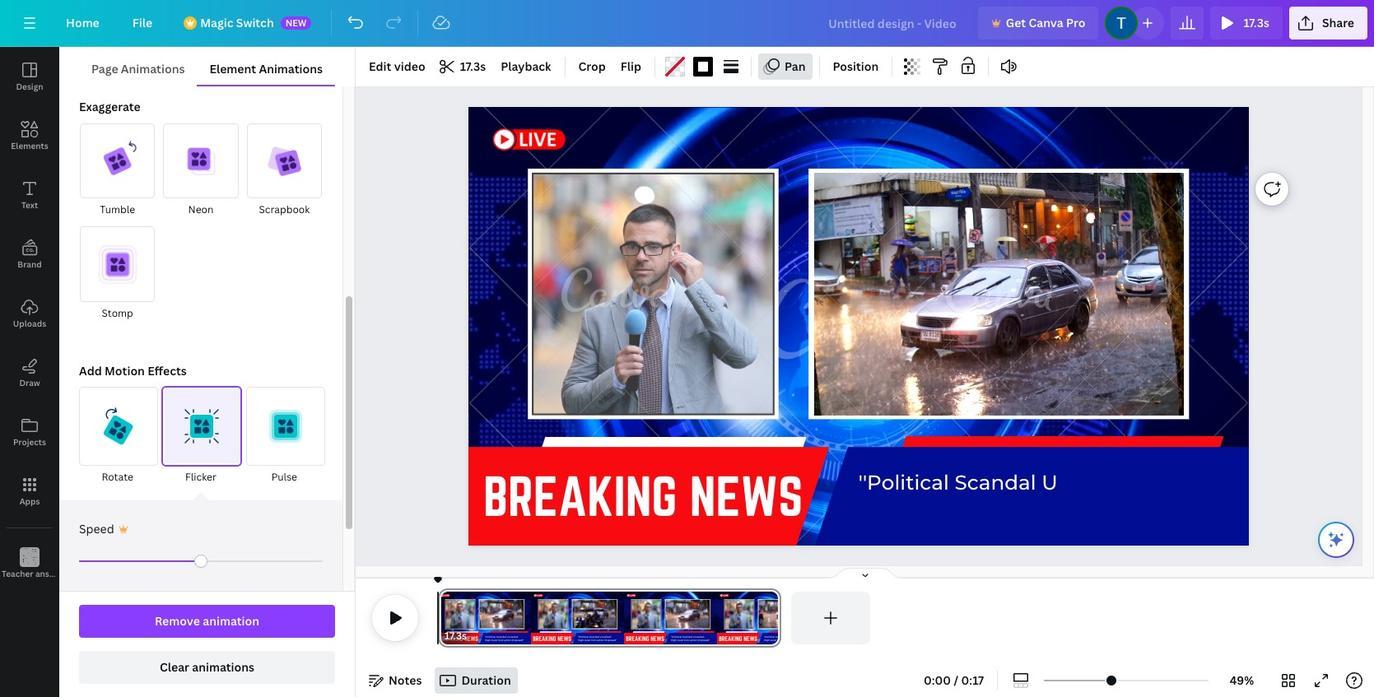 Task type: describe. For each thing, give the bounding box(es) containing it.
tumble
[[100, 203, 135, 217]]

magic switch
[[200, 15, 274, 30]]

scandal
[[955, 470, 1036, 495]]

3 l from the left
[[1031, 470, 1036, 495]]

0:00 / 0:17
[[924, 673, 984, 688]]

duration
[[461, 673, 511, 688]]

stomp image
[[80, 227, 155, 302]]

s c a n d a l
[[955, 470, 1036, 495]]

elements
[[11, 140, 48, 151]]

rotate image
[[79, 387, 158, 466]]

magic
[[200, 15, 233, 30]]

Page title text field
[[474, 628, 480, 645]]

1 i from the left
[[900, 470, 906, 495]]

corruption
[[969, 498, 1082, 523]]

tumble image
[[80, 124, 155, 199]]

draw
[[19, 377, 40, 389]]

o
[[882, 470, 895, 495]]

keys
[[66, 568, 84, 580]]

switch
[[236, 15, 274, 30]]

get
[[1006, 15, 1026, 30]]

/
[[954, 673, 958, 688]]

3 a from the left
[[1019, 470, 1031, 495]]

clear
[[160, 659, 189, 675]]

''political
[[859, 470, 949, 495]]

edit
[[369, 58, 391, 74]]

duration button
[[435, 668, 518, 694]]

remove watermarks
[[674, 180, 763, 192]]

video
[[394, 58, 425, 74]]

flicker image
[[162, 387, 241, 466]]

49% button
[[1215, 668, 1269, 694]]

canva
[[1029, 15, 1063, 30]]

tumble button
[[79, 123, 156, 219]]

file button
[[119, 7, 166, 40]]

apps
[[19, 496, 40, 507]]

remove animation
[[155, 613, 259, 629]]

playback
[[501, 58, 551, 74]]

brand button
[[0, 225, 59, 284]]

0:17
[[961, 673, 984, 688]]

#000000 image
[[693, 57, 713, 77]]

answer
[[35, 568, 64, 580]]

rotate
[[102, 470, 133, 484]]

level
[[916, 498, 964, 523]]

stomp button
[[79, 226, 156, 322]]

teacher answer keys
[[2, 568, 84, 580]]

element animations button
[[197, 54, 335, 85]]

add
[[79, 363, 102, 378]]

new
[[285, 16, 306, 29]]

neon
[[188, 203, 214, 217]]

high-
[[859, 498, 916, 523]]

pan
[[785, 58, 806, 74]]

motion
[[105, 363, 145, 378]]

2 vertical spatial 17.3s button
[[445, 628, 467, 645]]

no color image
[[665, 57, 685, 77]]

home
[[66, 15, 99, 30]]

scrapbook button
[[246, 123, 323, 219]]

hide pages image
[[825, 567, 904, 580]]

flicker button
[[162, 387, 241, 485]]

page animations
[[91, 61, 185, 77]]

share button
[[1289, 7, 1368, 40]]

brand
[[18, 259, 42, 270]]

49%
[[1230, 673, 1254, 688]]

pro
[[1066, 15, 1085, 30]]

clear animations button
[[79, 651, 335, 684]]

''political scandal unveiled: high-level corruption exposed''
[[859, 470, 1183, 523]]

1 c from the left
[[920, 470, 932, 495]]

element animations
[[209, 61, 323, 77]]

playback button
[[494, 54, 558, 80]]

animations for element animations
[[259, 61, 323, 77]]

main menu bar
[[0, 0, 1374, 47]]

2 c from the left
[[967, 470, 979, 495]]

remove for remove animation
[[155, 613, 200, 629]]

position button
[[826, 54, 885, 80]]

2 l from the left
[[944, 470, 949, 495]]

elements button
[[0, 106, 59, 165]]



Task type: vqa. For each thing, say whether or not it's contained in the screenshot.
GROUP
no



Task type: locate. For each thing, give the bounding box(es) containing it.
uploads button
[[0, 284, 59, 343]]

' ' p o l i t i c a l
[[859, 470, 949, 495]]

file
[[132, 15, 152, 30]]

1 l from the left
[[895, 470, 900, 495]]

exaggerate
[[79, 99, 141, 114]]

breaking
[[483, 466, 677, 526], [483, 466, 677, 526]]

design
[[16, 81, 43, 92]]

1 horizontal spatial i
[[914, 470, 920, 495]]

animations for page animations
[[121, 61, 185, 77]]

remove left watermarks
[[674, 180, 710, 192]]

news
[[690, 466, 803, 526], [690, 466, 803, 526]]

remove up the clear
[[155, 613, 200, 629]]

share
[[1322, 15, 1354, 30]]

a left s
[[932, 470, 944, 495]]

animations
[[192, 659, 254, 675]]

0 horizontal spatial l
[[895, 470, 900, 495]]

17.3s button left share dropdown button
[[1211, 7, 1283, 40]]

2 i from the left
[[914, 470, 920, 495]]

'
[[859, 470, 863, 495], [863, 470, 867, 495]]

17.3s inside the main menu bar
[[1244, 15, 1269, 30]]

a right s
[[979, 470, 991, 495]]

home link
[[53, 7, 113, 40]]

position
[[833, 58, 879, 74]]

1 vertical spatial 17.3s
[[460, 58, 486, 74]]

animations down the "new"
[[259, 61, 323, 77]]

1 horizontal spatial remove
[[674, 180, 710, 192]]

speed
[[79, 521, 114, 537]]

17.3s
[[1244, 15, 1269, 30], [460, 58, 486, 74], [445, 629, 467, 643]]

u
[[1042, 470, 1058, 495]]

uploads
[[13, 318, 46, 329]]

1 ' from the left
[[859, 470, 863, 495]]

pan button
[[758, 54, 812, 80]]

0 vertical spatial remove
[[674, 180, 710, 192]]

1 vertical spatial remove
[[155, 613, 200, 629]]

1 horizontal spatial animations
[[259, 61, 323, 77]]

17.3s for 17.3s button to the top
[[1244, 15, 1269, 30]]

1 vertical spatial 17.3s button
[[434, 54, 492, 80]]

17.3s left share dropdown button
[[1244, 15, 1269, 30]]

0 horizontal spatial c
[[920, 470, 932, 495]]

' left o
[[863, 470, 867, 495]]

animations down file popup button
[[121, 61, 185, 77]]

watermarks
[[712, 180, 763, 192]]

remove for remove watermarks
[[674, 180, 710, 192]]

0 horizontal spatial remove
[[155, 613, 200, 629]]

l
[[895, 470, 900, 495], [944, 470, 949, 495], [1031, 470, 1036, 495]]

flip button
[[614, 54, 648, 80]]

i
[[900, 470, 906, 495], [914, 470, 920, 495]]

text
[[21, 199, 38, 211]]

add motion effects
[[79, 363, 187, 378]]

2 horizontal spatial l
[[1031, 470, 1036, 495]]

edit video
[[369, 58, 425, 74]]

1 horizontal spatial a
[[979, 470, 991, 495]]

draw button
[[0, 343, 59, 403]]

0 horizontal spatial a
[[932, 470, 944, 495]]

animation
[[203, 613, 259, 629]]

0 horizontal spatial animations
[[121, 61, 185, 77]]

17.3s for the middle 17.3s button
[[460, 58, 486, 74]]

remove inside remove animation button
[[155, 613, 200, 629]]

trimming, start edge slider
[[438, 592, 453, 645]]

17.3s button left page title text box
[[445, 628, 467, 645]]

pulse
[[271, 470, 297, 484]]

side panel tab list
[[0, 47, 84, 594]]

effects
[[148, 363, 187, 378]]

scrapbook
[[259, 203, 310, 217]]

get canva pro
[[1006, 15, 1085, 30]]

remove animation button
[[79, 605, 335, 638]]

rotate button
[[79, 387, 158, 485]]

pulse image
[[246, 387, 325, 466]]

flicker
[[185, 470, 217, 484]]

1 horizontal spatial c
[[967, 470, 979, 495]]

c right t
[[920, 470, 932, 495]]

2 vertical spatial 17.3s
[[445, 629, 467, 643]]

notes button
[[362, 668, 428, 694]]

0:00
[[924, 673, 951, 688]]

get canva pro button
[[978, 7, 1099, 40]]

Design title text field
[[815, 7, 971, 40]]

text button
[[0, 165, 59, 225]]

2 ' from the left
[[863, 470, 867, 495]]

c
[[920, 470, 932, 495], [967, 470, 979, 495]]

clear animations
[[160, 659, 254, 675]]

trimming, end edge slider
[[766, 592, 781, 645]]

0 horizontal spatial i
[[900, 470, 906, 495]]

0 vertical spatial 17.3s button
[[1211, 7, 1283, 40]]

;
[[28, 570, 31, 580]]

remove
[[674, 180, 710, 192], [155, 613, 200, 629]]

stomp
[[102, 306, 133, 320]]

p
[[867, 470, 882, 495]]

17.3s left playback
[[460, 58, 486, 74]]

exposed''
[[1087, 498, 1183, 523]]

scrapbook image
[[247, 124, 322, 199]]

1 animations from the left
[[121, 61, 185, 77]]

2 animations from the left
[[259, 61, 323, 77]]

0 vertical spatial 17.3s
[[1244, 15, 1269, 30]]

projects
[[13, 436, 46, 448]]

notes
[[389, 673, 422, 688]]

remove watermarks button
[[669, 180, 768, 192]]

1 horizontal spatial l
[[944, 470, 949, 495]]

l left u
[[1031, 470, 1036, 495]]

t
[[906, 470, 914, 495]]

unveiled:
[[1042, 470, 1138, 495]]

canva assistant image
[[1326, 530, 1346, 550]]

crop
[[578, 58, 606, 74]]

c left n
[[967, 470, 979, 495]]

2 a from the left
[[979, 470, 991, 495]]

1 a from the left
[[932, 470, 944, 495]]

n
[[991, 470, 1005, 495]]

element
[[209, 61, 256, 77]]

s
[[955, 470, 967, 495]]

' left the p at bottom
[[859, 470, 863, 495]]

neon button
[[162, 123, 239, 219]]

l left s
[[944, 470, 949, 495]]

crop button
[[572, 54, 612, 80]]

page animations button
[[79, 54, 197, 85]]

a left u
[[1019, 470, 1031, 495]]

teacher
[[2, 568, 33, 580]]

17.3s left page title text box
[[445, 629, 467, 643]]

d
[[1005, 470, 1019, 495]]

neon image
[[163, 124, 238, 199]]

flip
[[621, 58, 641, 74]]

l left t
[[895, 470, 900, 495]]

a
[[932, 470, 944, 495], [979, 470, 991, 495], [1019, 470, 1031, 495]]

projects button
[[0, 403, 59, 462]]

17.3s button right video
[[434, 54, 492, 80]]

2 horizontal spatial a
[[1019, 470, 1031, 495]]

breaking news
[[483, 466, 803, 526], [483, 466, 803, 526]]

page
[[91, 61, 118, 77]]



